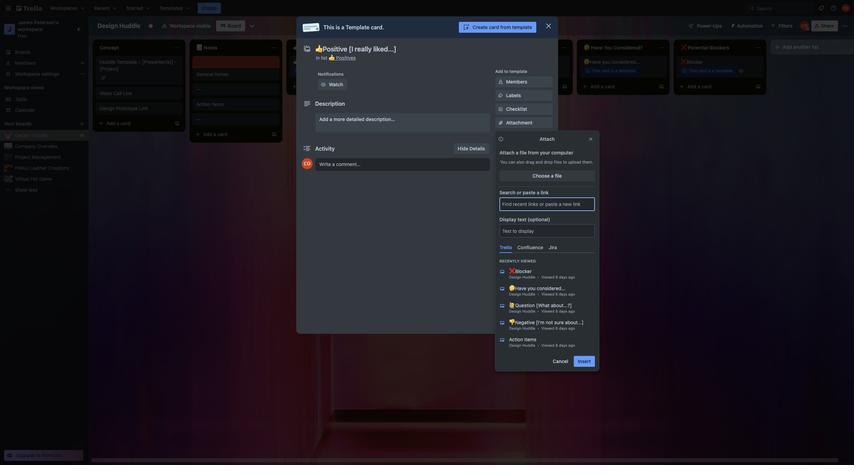 Task type: vqa. For each thing, say whether or not it's contained in the screenshot.
Upgrade to Premium in the left of the page
yes



Task type: describe. For each thing, give the bounding box(es) containing it.
notifications
[[318, 72, 344, 77]]

file for attach
[[520, 150, 527, 156]]

not
[[546, 320, 554, 326]]

paste
[[523, 190, 536, 196]]

list for hide from list
[[530, 287, 537, 293]]

to for premium
[[36, 453, 41, 459]]

days inside 🤔have you considered... design huddle • viewed 6 days ago
[[560, 292, 568, 297]]

notes:
[[215, 71, 229, 77]]

hide details
[[458, 146, 485, 152]]

huddle inside 👎negative [i'm not sure about...] design huddle • viewed 6 days ago
[[523, 326, 536, 331]]

trello
[[500, 245, 513, 251]]

6 inside action items design huddle • viewed 6 days ago
[[556, 343, 558, 348]]

create for create
[[202, 5, 217, 11]]

🙋question [what about...?] option
[[495, 300, 601, 317]]

you can also drag and drop files to upload them.
[[501, 160, 594, 165]]

workspace visible
[[170, 23, 211, 29]]

❌blocker link
[[681, 59, 760, 66]]

👎negative [i'm not sure about...] option
[[495, 317, 601, 334]]

- inside huddle template :: [presenter(s)] - [project]
[[174, 59, 177, 65]]

0 horizontal spatial share button
[[496, 312, 553, 323]]

Write a comment text field
[[316, 158, 490, 171]]

table
[[15, 96, 27, 102]]

viewed inside 👎negative [i'm not sure about...] design huddle • viewed 6 days ago
[[542, 326, 555, 331]]

add a card button down notifications on the left of page
[[289, 81, 366, 92]]

attachment button
[[496, 117, 553, 128]]

[what
[[537, 303, 550, 309]]

1 vertical spatial power-ups
[[496, 165, 518, 170]]

watch button
[[318, 79, 348, 90]]

1 vertical spatial list
[[321, 55, 328, 61]]

and
[[536, 160, 543, 165]]

star or unstar board image
[[148, 23, 154, 29]]

attach a file from your computer
[[500, 150, 574, 156]]

really
[[322, 59, 334, 65]]

filters
[[779, 23, 793, 29]]

from inside button
[[501, 24, 511, 30]]

text
[[518, 217, 527, 222]]

(optional)
[[528, 217, 551, 222]]

description…
[[366, 116, 396, 122]]

you for 🤔have you considered...
[[603, 59, 611, 65]]

custom
[[507, 147, 524, 153]]

custom fields button
[[496, 147, 553, 154]]

2 this card is a template. from the left
[[496, 68, 540, 73]]

this card is a template. for 👍positive [i really liked...]
[[302, 68, 347, 73]]

prototype
[[116, 105, 138, 111]]

trello.card image for 🙋question
[[500, 304, 505, 309]]

sm image for labels
[[498, 92, 505, 99]]

drop
[[544, 160, 553, 165]]

add power-ups
[[507, 188, 542, 194]]

sm image for hide from list
[[498, 287, 505, 294]]

james peterson's workspace free
[[18, 19, 60, 39]]

add inside button
[[507, 216, 516, 222]]

design inside 'link'
[[100, 105, 115, 111]]

workspace
[[18, 26, 43, 32]]

leather
[[30, 165, 47, 171]]

🙋question
[[510, 303, 536, 309]]

sm image for members
[[498, 78, 505, 85]]

0 horizontal spatial create from template… image
[[272, 132, 277, 137]]

video call link link
[[100, 90, 179, 97]]

creations
[[48, 165, 69, 171]]

call
[[114, 90, 122, 96]]

::
[[138, 59, 141, 65]]

insert button
[[574, 356, 596, 367]]

attach for attach
[[540, 136, 555, 142]]

1 vertical spatial template
[[510, 69, 528, 74]]

-- for second "--" link from the bottom
[[197, 86, 201, 92]]

filters button
[[769, 20, 795, 31]]

computer
[[552, 150, 574, 156]]

add another list button
[[771, 40, 855, 55]]

add another list
[[784, 44, 819, 50]]

attachment
[[507, 120, 533, 126]]

this card is a template. for 🤔have you considered...
[[592, 68, 637, 73]]

👍positive
[[294, 59, 317, 65]]

huddle template :: [presenter(s)] - [project] link
[[100, 59, 179, 72]]

sm image for automation
[[728, 20, 738, 30]]

2 -- link from the top
[[197, 116, 276, 123]]

sm image for copy
[[498, 257, 505, 263]]

1 vertical spatial members link
[[496, 76, 553, 87]]

template inside button
[[513, 24, 533, 30]]

close popover image
[[589, 137, 594, 142]]

add a card button for the right create from template… image
[[677, 81, 754, 92]]

1 -- link from the top
[[197, 86, 276, 93]]

design prototype link
[[100, 105, 148, 111]]

table link
[[15, 96, 85, 103]]

add a more detailed description…
[[320, 116, 396, 122]]

add power-ups link
[[496, 186, 553, 197]]

can
[[509, 160, 516, 165]]

automation button
[[728, 20, 768, 31]]

trello.card image for 🤔have
[[500, 286, 505, 292]]

design inside 👎negative [i'm not sure about...] design huddle • viewed 6 days ago
[[510, 326, 522, 331]]

template inside huddle template :: [presenter(s)] - [project]
[[117, 59, 137, 65]]

management
[[32, 154, 61, 160]]

🤔have you considered... option
[[495, 283, 601, 300]]

card inside create card from template button
[[489, 24, 500, 30]]

activity
[[316, 146, 335, 152]]

link
[[541, 190, 549, 196]]

move link
[[496, 241, 553, 252]]

show less
[[15, 187, 38, 193]]

sm image for checklist
[[498, 106, 505, 113]]

upgrade to premium
[[16, 453, 61, 459]]

days inside 🙋question [what about...?] design huddle • viewed 6 days ago
[[560, 309, 568, 314]]

in list 👍 positives
[[316, 55, 356, 61]]

confluence
[[518, 245, 544, 251]]

workspace for workspace visible
[[170, 23, 195, 29]]

pwau leather creations
[[15, 165, 69, 171]]

huddle inside huddle template :: [presenter(s)] - [project]
[[100, 59, 115, 65]]

-- for 2nd "--" link from the top of the page
[[197, 116, 201, 122]]

pwau
[[15, 165, 29, 171]]

your
[[4, 121, 15, 127]]

1 horizontal spatial share button
[[812, 20, 839, 31]]

files
[[554, 160, 562, 165]]

search
[[500, 190, 516, 196]]

Board name text field
[[94, 20, 144, 31]]

Display text (optional) field
[[501, 225, 595, 237]]

Search field
[[747, 3, 815, 14]]

create button
[[198, 3, 221, 14]]

1 horizontal spatial power-
[[517, 188, 533, 194]]

design inside 🤔have you considered... design huddle • viewed 6 days ago
[[510, 292, 522, 297]]

viewed inside 🤔have you considered... design huddle • viewed 6 days ago
[[542, 292, 555, 297]]

attach for attach a file from your computer
[[500, 150, 515, 156]]

1 vertical spatial christina overa (christinaovera) image
[[302, 158, 313, 169]]

❌blocker for ❌blocker
[[681, 59, 704, 65]]

add button
[[507, 216, 532, 222]]

customize views image
[[249, 23, 256, 29]]

design inside action items design huddle • viewed 6 days ago
[[510, 343, 522, 348]]

fields
[[525, 147, 539, 153]]

jira
[[549, 245, 558, 251]]

them.
[[583, 160, 594, 165]]

👍 positives link
[[329, 55, 356, 61]]

upgrade
[[16, 453, 35, 459]]

hide for hide details
[[458, 146, 469, 152]]

2 vertical spatial from
[[518, 287, 529, 293]]

this for ❌blocker
[[689, 68, 698, 73]]

open information menu image
[[831, 5, 838, 12]]

you for 🤔have you considered... design huddle • viewed 6 days ago
[[528, 286, 536, 292]]

show
[[15, 187, 27, 193]]

days inside ❌blocker design huddle • viewed 6 days ago
[[560, 275, 568, 280]]

show menu image
[[842, 23, 849, 29]]

starred icon image
[[79, 133, 85, 138]]

virtual
[[15, 176, 29, 182]]

2 horizontal spatial to
[[564, 160, 568, 165]]

board link
[[216, 20, 245, 31]]

board
[[228, 23, 241, 29]]

huddle inside action items design huddle • viewed 6 days ago
[[523, 343, 536, 348]]

sm image for move
[[498, 243, 505, 250]]

this for 👍positive [i really liked...]
[[302, 68, 310, 73]]

add a card down notifications on the left of page
[[300, 84, 325, 89]]

add a card down the action items
[[203, 131, 228, 137]]

more info image
[[499, 137, 504, 142]]

watch
[[329, 82, 343, 87]]

file for choose
[[555, 173, 562, 179]]

1 horizontal spatial template
[[346, 24, 370, 30]]

add a card button for leftmost create from template… image
[[192, 129, 269, 140]]

add a card button for create from template… icon to the middle
[[483, 81, 560, 92]]

add a card down ❌blocker link
[[688, 84, 712, 89]]

boards link
[[0, 47, 89, 58]]

in
[[316, 55, 320, 61]]

template inside button
[[507, 271, 527, 276]]

action items
[[197, 101, 224, 107]]

• inside ❌blocker design huddle • viewed 6 days ago
[[538, 275, 540, 280]]

this card is a template. for ❌blocker
[[689, 68, 734, 73]]

cover image
[[498, 133, 505, 140]]

ago inside 🤔have you considered... design huddle • viewed 6 days ago
[[569, 292, 576, 297]]

design inside text box
[[98, 22, 118, 29]]

choose a file
[[533, 173, 562, 179]]

insert
[[578, 359, 591, 365]]

is for 👍positive [i really liked...]
[[321, 68, 324, 73]]

1 horizontal spatial create from template… image
[[562, 84, 568, 89]]

list for add another list
[[813, 44, 819, 50]]

trello.card image for ❌blocker
[[500, 269, 505, 275]]

choose a file element
[[500, 171, 596, 182]]

free
[[18, 33, 26, 39]]



Task type: locate. For each thing, give the bounding box(es) containing it.
6 down sure
[[556, 326, 558, 331]]

0 horizontal spatial automation
[[496, 205, 519, 211]]

• inside 🤔have you considered... design huddle • viewed 6 days ago
[[538, 292, 540, 297]]

share left the show menu icon
[[822, 23, 835, 29]]

1 -- from the top
[[197, 86, 201, 92]]

is for ❌blocker
[[708, 68, 712, 73]]

2 horizontal spatial create from template… image
[[659, 84, 665, 89]]

0 vertical spatial power-
[[698, 23, 714, 29]]

1 vertical spatial from
[[528, 150, 539, 156]]

visible
[[196, 23, 211, 29]]

0 vertical spatial action
[[197, 101, 211, 107]]

automation up display
[[496, 205, 519, 211]]

members for the left members link
[[15, 60, 36, 66]]

1 horizontal spatial attach
[[540, 136, 555, 142]]

a
[[342, 24, 345, 30], [325, 68, 327, 73], [519, 68, 521, 73], [616, 68, 618, 73], [713, 68, 715, 73], [311, 84, 313, 89], [504, 84, 507, 89], [601, 84, 604, 89], [698, 84, 701, 89], [330, 116, 333, 122], [117, 120, 119, 126], [214, 131, 216, 137], [516, 150, 519, 156], [552, 173, 554, 179], [537, 190, 540, 196]]

sm image down recently
[[498, 270, 505, 277]]

hide for hide from list
[[507, 287, 517, 293]]

create inside primary element
[[202, 5, 217, 11]]

sm image left 'hide from list'
[[498, 287, 505, 294]]

workspace up table on the left of the page
[[4, 85, 30, 90]]

design inside ❌blocker design huddle • viewed 6 days ago
[[510, 275, 522, 280]]

create for create card from template
[[473, 24, 488, 30]]

1 vertical spatial sm image
[[498, 78, 505, 85]]

1 template. from the left
[[328, 68, 347, 73]]

1 horizontal spatial action
[[510, 337, 524, 343]]

this for 🤔have you considered...
[[592, 68, 601, 73]]

1 vertical spatial file
[[555, 173, 562, 179]]

❌blocker inside ❌blocker design huddle • viewed 6 days ago
[[510, 269, 532, 275]]

add button button
[[496, 214, 553, 225]]

template
[[513, 24, 533, 30], [510, 69, 528, 74]]

1 trello.card image from the top
[[500, 286, 505, 292]]

action for action items design huddle • viewed 6 days ago
[[510, 337, 524, 343]]

create from template… image
[[756, 84, 762, 89], [272, 132, 277, 137]]

0 horizontal spatial design huddle
[[15, 132, 47, 138]]

add inside button
[[784, 44, 793, 50]]

display text (optional)
[[500, 217, 551, 222]]

6 up about...?]
[[556, 292, 558, 297]]

• inside 👎negative [i'm not sure about...] design huddle • viewed 6 days ago
[[538, 326, 540, 331]]

4 template. from the left
[[716, 68, 734, 73]]

sm image inside checklist link
[[498, 106, 505, 113]]

sm image for watch
[[320, 81, 327, 88]]

-- down the action items
[[197, 116, 201, 122]]

design huddle inside the 'design huddle' link
[[15, 132, 47, 138]]

days down about...?]
[[560, 309, 568, 314]]

ago up 🤔have you considered... option on the bottom right of page
[[569, 275, 576, 280]]

1 • from the top
[[538, 275, 540, 280]]

action items option
[[495, 334, 601, 351]]

move
[[507, 243, 519, 249]]

🤔have inside 🤔have you considered... design huddle • viewed 6 days ago
[[510, 286, 527, 292]]

3 trello.card image from the top
[[500, 321, 505, 326]]

more
[[334, 116, 345, 122]]

add a card button down action items link
[[192, 129, 269, 140]]

sm image inside copy link
[[498, 257, 505, 263]]

viewed inside action items design huddle • viewed 6 days ago
[[542, 343, 555, 348]]

add board image
[[79, 121, 85, 127]]

trello.card image left delete
[[500, 304, 505, 309]]

👍positive [i really liked...]
[[294, 59, 352, 65]]

custom fields
[[507, 147, 539, 153]]

items down notes: on the top
[[212, 101, 224, 107]]

0 vertical spatial trello.card image
[[500, 286, 505, 292]]

0 vertical spatial design huddle
[[98, 22, 141, 29]]

• down [what
[[538, 309, 540, 314]]

1 vertical spatial share button
[[496, 312, 553, 323]]

• up 🤔have you considered... design huddle • viewed 6 days ago
[[538, 275, 540, 280]]

share button down 0 notifications icon
[[812, 20, 839, 31]]

4 ago from the top
[[569, 326, 576, 331]]

design inside 🙋question [what about...?] design huddle • viewed 6 days ago
[[510, 309, 522, 314]]

-- link down action items link
[[197, 116, 276, 123]]

sm image left 'labels'
[[498, 92, 505, 99]]

3 days from the top
[[560, 309, 568, 314]]

copy
[[507, 257, 518, 263]]

this card is a template. up 'labels'
[[496, 68, 540, 73]]

1 vertical spatial automation
[[496, 205, 519, 211]]

1 ago from the top
[[569, 275, 576, 280]]

template. for 👍positive [i really liked...]
[[328, 68, 347, 73]]

attach up your
[[540, 136, 555, 142]]

checklist link
[[496, 104, 553, 115]]

1 vertical spatial considered...
[[537, 286, 566, 292]]

0 horizontal spatial link
[[123, 90, 132, 96]]

[project]
[[100, 66, 119, 72]]

template. down ❌blocker link
[[716, 68, 734, 73]]

sm image up 🤔have you considered... option on the bottom right of page
[[544, 270, 550, 277]]

huddle inside 🙋question [what about...?] design huddle • viewed 6 days ago
[[523, 309, 536, 314]]

members for the bottom members link
[[507, 79, 528, 85]]

recently viewed
[[500, 259, 536, 264]]

power- inside button
[[698, 23, 714, 29]]

add a card button for create from template… icon to the left
[[96, 118, 172, 129]]

project management
[[15, 154, 61, 160]]

sm image down add to template at the right of the page
[[498, 78, 505, 85]]

2 days from the top
[[560, 292, 568, 297]]

add a card down 🤔have you considered... at top right
[[591, 84, 615, 89]]

1 vertical spatial -- link
[[197, 116, 276, 123]]

1 days from the top
[[560, 275, 568, 280]]

power-
[[698, 23, 714, 29], [496, 165, 510, 170], [517, 188, 533, 194]]

sm image
[[728, 20, 738, 30], [498, 78, 505, 85], [498, 287, 505, 294]]

items for action items design huddle • viewed 6 days ago
[[525, 337, 537, 343]]

sm image left watch
[[320, 81, 327, 88]]

sm image
[[320, 81, 327, 88], [498, 92, 505, 99], [498, 106, 505, 113], [498, 243, 505, 250], [498, 257, 505, 263], [498, 270, 505, 277], [544, 270, 550, 277], [498, 301, 505, 308]]

-- down general
[[197, 86, 201, 92]]

action for action items
[[197, 101, 211, 107]]

to right files
[[564, 160, 568, 165]]

add a card down the design prototype link
[[106, 120, 131, 126]]

0 horizontal spatial members link
[[0, 58, 89, 69]]

6 inside ❌blocker design huddle • viewed 6 days ago
[[556, 275, 558, 280]]

1 horizontal spatial design huddle
[[98, 22, 141, 29]]

items for action items
[[212, 101, 224, 107]]

attach up "you"
[[500, 150, 515, 156]]

action inside action items design huddle • viewed 6 days ago
[[510, 337, 524, 343]]

design huddle left the star or unstar board image
[[98, 22, 141, 29]]

ups inside add power-ups link
[[533, 188, 542, 194]]

choose
[[533, 173, 550, 179]]

template left card.
[[346, 24, 370, 30]]

1 horizontal spatial workspace
[[170, 23, 195, 29]]

4 days from the top
[[560, 326, 568, 331]]

boards
[[15, 49, 30, 55]]

search or paste a link
[[500, 190, 549, 196]]

1 horizontal spatial 🤔have
[[584, 59, 602, 65]]

3 6 from the top
[[556, 309, 558, 314]]

hide left details
[[458, 146, 469, 152]]

1 vertical spatial to
[[564, 160, 568, 165]]

6 inside 🤔have you considered... design huddle • viewed 6 days ago
[[556, 292, 558, 297]]

-
[[174, 59, 177, 65], [197, 86, 199, 92], [199, 86, 201, 92], [197, 116, 199, 122], [199, 116, 201, 122]]

ago inside ❌blocker design huddle • viewed 6 days ago
[[569, 275, 576, 280]]

1 vertical spatial attach
[[500, 150, 515, 156]]

template. down 🤔have you considered... link at the top of page
[[619, 68, 637, 73]]

company
[[15, 143, 36, 149]]

0 vertical spatial share button
[[812, 20, 839, 31]]

link right call
[[123, 90, 132, 96]]

Search or paste a link field
[[501, 198, 595, 210]]

trello.card image inside 🤔have you considered... option
[[500, 286, 505, 292]]

link for video call link
[[123, 90, 132, 96]]

details
[[470, 146, 485, 152]]

add
[[784, 44, 793, 50], [496, 69, 504, 74], [300, 84, 309, 89], [494, 84, 503, 89], [591, 84, 600, 89], [688, 84, 697, 89], [320, 116, 329, 122], [106, 120, 116, 126], [203, 131, 212, 137], [507, 188, 516, 194], [507, 216, 516, 222]]

trello.card image inside ❌blocker option
[[500, 269, 505, 275]]

video call link
[[100, 90, 132, 96]]

add a card button up 'labels'
[[483, 81, 560, 92]]

link for design prototype link
[[139, 105, 148, 111]]

sm image right power-ups button on the top of the page
[[728, 20, 738, 30]]

calendar link
[[15, 107, 85, 114]]

• inside action items design huddle • viewed 6 days ago
[[538, 343, 540, 348]]

template left ::
[[117, 59, 137, 65]]

0 vertical spatial from
[[501, 24, 511, 30]]

0 horizontal spatial list
[[321, 55, 328, 61]]

0 vertical spatial trello.card image
[[500, 269, 505, 275]]

hide up delete
[[507, 287, 517, 293]]

design huddle link
[[15, 132, 76, 139]]

sm image for template
[[498, 270, 505, 277]]

trello.card image for action
[[500, 338, 505, 343]]

power-ups button
[[684, 20, 727, 31]]

company overview
[[15, 143, 58, 149]]

0 vertical spatial ❌blocker
[[681, 59, 704, 65]]

days down sure
[[560, 326, 568, 331]]

1 horizontal spatial hide
[[507, 287, 517, 293]]

members link up labels link
[[496, 76, 553, 87]]

1 horizontal spatial create from template… image
[[756, 84, 762, 89]]

1 vertical spatial power-
[[496, 165, 510, 170]]

about...]
[[566, 320, 584, 326]]

days
[[560, 275, 568, 280], [560, 292, 568, 297], [560, 309, 568, 314], [560, 326, 568, 331], [560, 343, 568, 348]]

0 horizontal spatial workspace
[[4, 85, 30, 90]]

1 vertical spatial share
[[507, 315, 520, 320]]

1 horizontal spatial considered...
[[612, 59, 641, 65]]

0 vertical spatial create from template… image
[[756, 84, 762, 89]]

trello.card image for 👎negative
[[500, 321, 505, 326]]

trello.card image inside 👎negative [i'm not sure about...] option
[[500, 321, 505, 326]]

to for template
[[505, 69, 509, 74]]

1 vertical spatial create
[[473, 24, 488, 30]]

video
[[100, 90, 112, 96]]

👍positive [i really liked...] link
[[294, 59, 373, 66]]

sm image inside delete link
[[498, 301, 505, 308]]

christina overa (christinaovera) image
[[843, 4, 851, 12], [302, 158, 313, 169]]

virtual pet game link
[[15, 176, 85, 183]]

general notes:
[[197, 71, 229, 77]]

• up [what
[[538, 292, 540, 297]]

days up 'cancel'
[[560, 343, 568, 348]]

considered... for 🤔have you considered...
[[612, 59, 641, 65]]

action down general
[[197, 101, 211, 107]]

add a card button down design prototype link 'link'
[[96, 118, 172, 129]]

6 inside 🙋question [what about...?] design huddle • viewed 6 days ago
[[556, 309, 558, 314]]

to right upgrade
[[36, 453, 41, 459]]

1 horizontal spatial link
[[139, 105, 148, 111]]

you inside 🤔have you considered... design huddle • viewed 6 days ago
[[528, 286, 536, 292]]

is down ❌blocker link
[[708, 68, 712, 73]]

2 vertical spatial list
[[530, 287, 537, 293]]

2 trello.card image from the top
[[500, 304, 505, 309]]

boards
[[16, 121, 32, 127]]

file up also
[[520, 150, 527, 156]]

6 up 'cancel'
[[556, 343, 558, 348]]

2 horizontal spatial power-
[[698, 23, 714, 29]]

considered...
[[612, 59, 641, 65], [537, 286, 566, 292]]

is down 🤔have you considered... at top right
[[612, 68, 615, 73]]

1 vertical spatial hide
[[507, 287, 517, 293]]

trello.card image inside action items option
[[500, 338, 505, 343]]

2 template. from the left
[[522, 68, 540, 73]]

your boards with 5 items element
[[4, 120, 69, 128]]

0 horizontal spatial ❌blocker
[[510, 269, 532, 275]]

template. down 👍positive [i really liked...] "link"
[[328, 68, 347, 73]]

action down 👎negative
[[510, 337, 524, 343]]

list up delete link
[[530, 287, 537, 293]]

1 trello.card image from the top
[[500, 269, 505, 275]]

❌blocker design huddle • viewed 6 days ago
[[510, 269, 576, 280]]

template left close dialog icon
[[513, 24, 533, 30]]

less
[[29, 187, 38, 193]]

1 horizontal spatial file
[[555, 173, 562, 179]]

file inside choose a file element
[[555, 173, 562, 179]]

1 6 from the top
[[556, 275, 558, 280]]

days inside action items design huddle • viewed 6 days ago
[[560, 343, 568, 348]]

huddle inside text box
[[119, 22, 141, 29]]

• inside 🙋question [what about...?] design huddle • viewed 6 days ago
[[538, 309, 540, 314]]

2 vertical spatial power-
[[517, 188, 533, 194]]

viewed down [what
[[542, 309, 555, 314]]

0 vertical spatial create
[[202, 5, 217, 11]]

add a card button for the right create from template… icon
[[580, 81, 657, 92]]

template. up labels link
[[522, 68, 540, 73]]

🤔have you considered... link
[[584, 59, 663, 66]]

share button down 🙋question on the bottom of page
[[496, 312, 553, 323]]

also
[[517, 160, 525, 165]]

christina overa (christinaovera) image
[[801, 21, 810, 31]]

sm image inside labels link
[[498, 92, 505, 99]]

trello.card image
[[500, 286, 505, 292], [500, 338, 505, 343]]

sm image inside move link
[[498, 243, 505, 250]]

views
[[31, 85, 44, 90]]

0 horizontal spatial action
[[197, 101, 211, 107]]

1 vertical spatial action
[[510, 337, 524, 343]]

items down 👎negative
[[525, 337, 537, 343]]

items inside action items design huddle • viewed 6 days ago
[[525, 337, 537, 343]]

[presenter(s)]
[[142, 59, 173, 65]]

3 template. from the left
[[619, 68, 637, 73]]

0 horizontal spatial file
[[520, 150, 527, 156]]

0 vertical spatial share
[[822, 23, 835, 29]]

huddle template :: [presenter(s)] - [project]
[[100, 59, 177, 72]]

0 vertical spatial --
[[197, 86, 201, 92]]

1 vertical spatial template
[[117, 59, 137, 65]]

list
[[813, 44, 819, 50], [321, 55, 328, 61], [530, 287, 537, 293]]

days up 🤔have you considered... option on the bottom right of page
[[560, 275, 568, 280]]

0 vertical spatial items
[[212, 101, 224, 107]]

automation inside "button"
[[738, 23, 764, 29]]

1 horizontal spatial members link
[[496, 76, 553, 87]]

0 vertical spatial considered...
[[612, 59, 641, 65]]

1 horizontal spatial automation
[[738, 23, 764, 29]]

🤔have for 🤔have you considered... design huddle • viewed 6 days ago
[[510, 286, 527, 292]]

huddle inside 🤔have you considered... design huddle • viewed 6 days ago
[[523, 292, 536, 297]]

viewed down 👎negative [i'm not sure about...] option
[[542, 343, 555, 348]]

2 vertical spatial template
[[507, 271, 527, 276]]

ago inside action items design huddle • viewed 6 days ago
[[569, 343, 576, 348]]

viewed up [what
[[542, 292, 555, 297]]

1 horizontal spatial items
[[525, 337, 537, 343]]

2 -- from the top
[[197, 116, 201, 122]]

trello.card image
[[500, 269, 505, 275], [500, 304, 505, 309], [500, 321, 505, 326]]

considered... for 🤔have you considered... design huddle • viewed 6 days ago
[[537, 286, 566, 292]]

add a more detailed description… link
[[316, 113, 490, 132]]

viewed inside ❌blocker design huddle • viewed 6 days ago
[[542, 275, 555, 280]]

description
[[316, 101, 345, 107]]

❌blocker for ❌blocker design huddle • viewed 6 days ago
[[510, 269, 532, 275]]

5 • from the top
[[538, 343, 540, 348]]

hide from list
[[507, 287, 537, 293]]

add a card up 'labels'
[[494, 84, 518, 89]]

pet
[[31, 176, 38, 182]]

2 vertical spatial to
[[36, 453, 41, 459]]

list inside button
[[813, 44, 819, 50]]

0 vertical spatial template
[[346, 24, 370, 30]]

sm image left checklist
[[498, 106, 505, 113]]

design huddle up company overview
[[15, 132, 47, 138]]

premium
[[42, 453, 61, 459]]

this card is a template. down ❌blocker link
[[689, 68, 734, 73]]

👍
[[329, 55, 335, 61]]

another
[[794, 44, 811, 50]]

create
[[202, 5, 217, 11], [473, 24, 488, 30]]

automation down search image
[[738, 23, 764, 29]]

ago
[[569, 275, 576, 280], [569, 292, 576, 297], [569, 309, 576, 314], [569, 326, 576, 331], [569, 343, 576, 348]]

0 vertical spatial to
[[505, 69, 509, 74]]

6 down about...?]
[[556, 309, 558, 314]]

ups
[[714, 23, 723, 29], [510, 165, 518, 170], [533, 188, 542, 194]]

sm image inside automation "button"
[[728, 20, 738, 30]]

trello.card image down recently
[[500, 269, 505, 275]]

members link down boards
[[0, 58, 89, 69]]

template up 'labels'
[[510, 69, 528, 74]]

1 vertical spatial items
[[525, 337, 537, 343]]

6 inside 👎negative [i'm not sure about...] design huddle • viewed 6 days ago
[[556, 326, 558, 331]]

-- link down the general notes: link
[[197, 86, 276, 93]]

0 vertical spatial 🤔have
[[584, 59, 602, 65]]

2 horizontal spatial template
[[507, 271, 527, 276]]

0 horizontal spatial create from template… image
[[175, 121, 180, 126]]

1 vertical spatial workspace
[[4, 85, 30, 90]]

• down [i'm
[[538, 326, 540, 331]]

0 vertical spatial members link
[[0, 58, 89, 69]]

2 trello.card image from the top
[[500, 338, 505, 343]]

about...?]
[[551, 303, 572, 309]]

[i'm
[[537, 320, 545, 326]]

sm image left delete
[[498, 301, 505, 308]]

members down boards
[[15, 60, 36, 66]]

design huddle
[[98, 22, 141, 29], [15, 132, 47, 138]]

4 • from the top
[[538, 326, 540, 331]]

ago up cancel button
[[569, 343, 576, 348]]

3 ago from the top
[[569, 309, 576, 314]]

pwau leather creations link
[[15, 165, 85, 172]]

peterson's
[[34, 19, 59, 25]]

1 horizontal spatial you
[[603, 59, 611, 65]]

sm image for delete
[[498, 301, 505, 308]]

your
[[540, 150, 551, 156]]

close dialog image
[[545, 22, 553, 30]]

ago up "about...]"
[[569, 309, 576, 314]]

members down add to template at the right of the page
[[507, 79, 528, 85]]

add a card button down 🤔have you considered... link at the top of page
[[580, 81, 657, 92]]

0 horizontal spatial ups
[[510, 165, 518, 170]]

search image
[[750, 5, 755, 11]]

days up about...?]
[[560, 292, 568, 297]]

1 horizontal spatial christina overa (christinaovera) image
[[843, 4, 851, 12]]

1 vertical spatial ups
[[510, 165, 518, 170]]

❌blocker option
[[495, 266, 601, 283]]

is up 'labels'
[[515, 68, 518, 73]]

5 ago from the top
[[569, 343, 576, 348]]

action
[[197, 101, 211, 107], [510, 337, 524, 343]]

ago inside 🙋question [what about...?] design huddle • viewed 6 days ago
[[569, 309, 576, 314]]

labels link
[[496, 90, 553, 101]]

2 ago from the top
[[569, 292, 576, 297]]

from
[[501, 24, 511, 30], [528, 150, 539, 156], [518, 287, 529, 293]]

workspace views
[[4, 85, 44, 90]]

1 vertical spatial trello.card image
[[500, 304, 505, 309]]

•
[[538, 275, 540, 280], [538, 292, 540, 297], [538, 309, 540, 314], [538, 326, 540, 331], [538, 343, 540, 348]]

1 vertical spatial link
[[139, 105, 148, 111]]

👎negative
[[510, 320, 535, 326]]

is up in list 👍 positives
[[336, 24, 340, 30]]

2 horizontal spatial list
[[813, 44, 819, 50]]

sm image left copy
[[498, 257, 505, 263]]

1 vertical spatial ❌blocker
[[510, 269, 532, 275]]

0 vertical spatial file
[[520, 150, 527, 156]]

1 vertical spatial members
[[507, 79, 528, 85]]

add a card button down ❌blocker link
[[677, 81, 754, 92]]

template. for 🤔have you considered...
[[619, 68, 637, 73]]

1 vertical spatial design huddle
[[15, 132, 47, 138]]

template down recently viewed
[[507, 271, 527, 276]]

sm image inside watch button
[[320, 81, 327, 88]]

considered... inside 🤔have you considered... design huddle • viewed 6 days ago
[[537, 286, 566, 292]]

workspace left visible
[[170, 23, 195, 29]]

virtual pet game
[[15, 176, 52, 182]]

0 vertical spatial attach
[[540, 136, 555, 142]]

• down 👎negative [i'm not sure about...] design huddle • viewed 6 days ago on the right of page
[[538, 343, 540, 348]]

0 vertical spatial automation
[[738, 23, 764, 29]]

3 • from the top
[[538, 309, 540, 314]]

2 6 from the top
[[556, 292, 558, 297]]

4 6 from the top
[[556, 326, 558, 331]]

primary element
[[0, 0, 855, 16]]

this card is a template. down 🤔have you considered... at top right
[[592, 68, 637, 73]]

general notes: link
[[197, 71, 276, 78]]

🙋question [what about...?] design huddle • viewed 6 days ago
[[510, 303, 576, 314]]

0 vertical spatial hide
[[458, 146, 469, 152]]

or
[[517, 190, 522, 196]]

ago inside 👎negative [i'm not sure about...] design huddle • viewed 6 days ago
[[569, 326, 576, 331]]

2 vertical spatial ups
[[533, 188, 542, 194]]

design huddle inside "design huddle" text box
[[98, 22, 141, 29]]

list right the [i
[[321, 55, 328, 61]]

tab list containing trello
[[497, 242, 598, 253]]

is down 👍positive [i really liked...]
[[321, 68, 324, 73]]

tab list
[[497, 242, 598, 253]]

0 notifications image
[[818, 4, 826, 12]]

template. for ❌blocker
[[716, 68, 734, 73]]

is
[[336, 24, 340, 30], [321, 68, 324, 73], [515, 68, 518, 73], [612, 68, 615, 73], [708, 68, 712, 73]]

2 • from the top
[[538, 292, 540, 297]]

0 horizontal spatial power-
[[496, 165, 510, 170]]

viewed up template button
[[521, 259, 536, 264]]

sm image inside members link
[[498, 78, 505, 85]]

0 vertical spatial list
[[813, 44, 819, 50]]

0 horizontal spatial to
[[36, 453, 41, 459]]

share down delete
[[507, 315, 520, 320]]

ago up about...?]
[[569, 292, 576, 297]]

list right another
[[813, 44, 819, 50]]

create from template… image
[[562, 84, 568, 89], [659, 84, 665, 89], [175, 121, 180, 126]]

0 horizontal spatial share
[[507, 315, 520, 320]]

3 this card is a template. from the left
[[592, 68, 637, 73]]

0 horizontal spatial power-ups
[[496, 165, 518, 170]]

to up 'labels'
[[505, 69, 509, 74]]

🤔have for 🤔have you considered...
[[584, 59, 602, 65]]

link down video call link link
[[139, 105, 148, 111]]

0 horizontal spatial christina overa (christinaovera) image
[[302, 158, 313, 169]]

0 horizontal spatial you
[[528, 286, 536, 292]]

to inside upgrade to premium "link"
[[36, 453, 41, 459]]

🤔have inside 🤔have you considered... link
[[584, 59, 602, 65]]

button
[[517, 216, 532, 222]]

0 vertical spatial ups
[[714, 23, 723, 29]]

1 horizontal spatial members
[[507, 79, 528, 85]]

ago down "about...]"
[[569, 326, 576, 331]]

trello.card image inside 🙋question [what about...?] 'option'
[[500, 304, 505, 309]]

template button
[[496, 268, 553, 279]]

sm image down actions in the bottom of the page
[[498, 243, 505, 250]]

viewed inside 🙋question [what about...?] design huddle • viewed 6 days ago
[[542, 309, 555, 314]]

None text field
[[312, 43, 537, 55]]

james peterson's workspace link
[[18, 19, 60, 32]]

workspace for workspace views
[[4, 85, 30, 90]]

trello.card image left 👎negative
[[500, 321, 505, 326]]

1 horizontal spatial share
[[822, 23, 835, 29]]

this card is a template. down 👍positive [i really liked...]
[[302, 68, 347, 73]]

workspace inside button
[[170, 23, 195, 29]]

0 horizontal spatial considered...
[[537, 286, 566, 292]]

4 this card is a template. from the left
[[689, 68, 734, 73]]

link inside 'link'
[[139, 105, 148, 111]]

is for 🤔have you considered...
[[612, 68, 615, 73]]

power-ups inside button
[[698, 23, 723, 29]]

1 this card is a template. from the left
[[302, 68, 347, 73]]

days inside 👎negative [i'm not sure about...] design huddle • viewed 6 days ago
[[560, 326, 568, 331]]

add a card
[[300, 84, 325, 89], [494, 84, 518, 89], [591, 84, 615, 89], [688, 84, 712, 89], [106, 120, 131, 126], [203, 131, 228, 137]]

file
[[520, 150, 527, 156], [555, 173, 562, 179]]

viewed down not
[[542, 326, 555, 331]]

5 6 from the top
[[556, 343, 558, 348]]

huddle inside ❌blocker design huddle • viewed 6 days ago
[[523, 275, 536, 280]]

recently viewed list box
[[495, 266, 601, 351]]

ups inside power-ups button
[[714, 23, 723, 29]]

copy link
[[496, 255, 553, 266]]

company overview link
[[15, 143, 85, 150]]

1 vertical spatial --
[[197, 116, 201, 122]]

[i
[[318, 59, 321, 65]]

5 days from the top
[[560, 343, 568, 348]]

sm image inside hide from list link
[[498, 287, 505, 294]]



